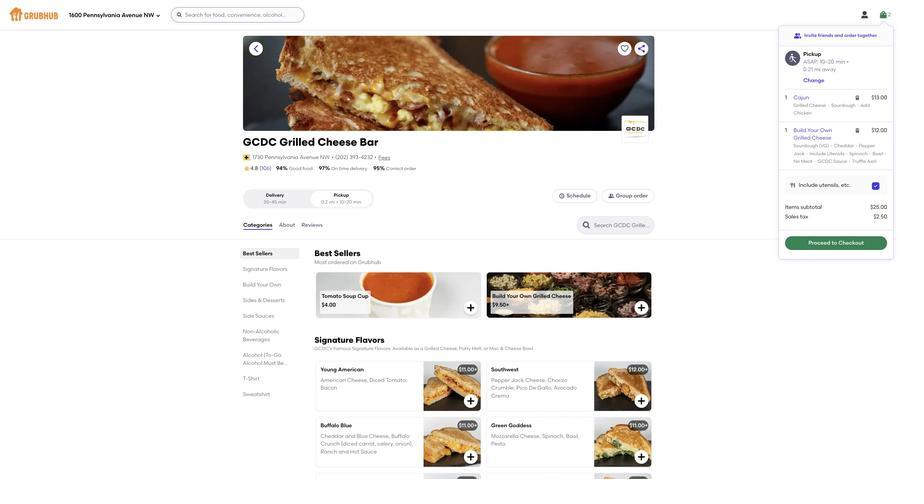 Task type: vqa. For each thing, say whether or not it's contained in the screenshot.
cheddar and blue cheese, buffalo crunch (diced carrot, celery, onion), ranch and hot sauce
yes



Task type: describe. For each thing, give the bounding box(es) containing it.
correct
[[386, 166, 403, 171]]

signature for signature flavors gcdc's famous signature flavors: available as a grilled cheese, patty melt, or mac & cheese bowl.
[[315, 336, 354, 345]]

non-alcoholic beverages
[[243, 329, 280, 343]]

bowl.
[[523, 346, 534, 352]]

build your own tab
[[243, 281, 296, 289]]

bbq image
[[423, 474, 481, 480]]

american cheese, diced tomato, bacon
[[321, 378, 407, 392]]

own for build your own
[[269, 282, 281, 288]]

t-shirt tab
[[243, 375, 296, 383]]

save this restaurant image
[[620, 44, 629, 53]]

pico
[[517, 385, 528, 392]]

include inside ∙ include utensils ∙ spinach ∙ basil ∙ no meat ∙ gcdc sauce ∙ truffle aioli
[[810, 151, 826, 156]]

delivery
[[350, 166, 367, 171]]

build your own grilled cheese
[[794, 127, 832, 141]]

cheddar and blue cheese, buffalo crunch (diced carrot, celery, onion), ranch and hot sauce
[[321, 434, 413, 456]]

mac
[[489, 346, 499, 352]]

sides & desserts
[[243, 298, 285, 304]]

1 vertical spatial and
[[345, 434, 355, 440]]

items subtotal
[[785, 204, 822, 211]]

food
[[303, 166, 313, 171]]

grilled inside build your own grilled cheese
[[794, 135, 811, 141]]

goddess
[[509, 423, 532, 429]]

min inside pickup asap, 10–20 min • 0.21 mi away
[[836, 59, 845, 65]]

Search for food, convenience, alcohol... search field
[[171, 7, 304, 22]]

away
[[822, 66, 836, 73]]

30–45
[[264, 200, 277, 205]]

onion),
[[396, 441, 413, 448]]

signature for signature flavors
[[243, 266, 268, 273]]

+ for blue
[[474, 423, 477, 429]]

build inside build your own grilled cheese $9.50 +
[[492, 293, 506, 300]]

gcdc inside ∙ include utensils ∙ spinach ∙ basil ∙ no meat ∙ gcdc sauce ∙ truffle aioli
[[818, 159, 832, 164]]

as
[[414, 346, 419, 352]]

$4.00
[[322, 302, 336, 309]]

∙ include utensils ∙ spinach ∙ basil ∙ no meat ∙ gcdc sauce ∙ truffle aioli
[[794, 151, 887, 164]]

blue inside cheddar and blue cheese, buffalo crunch (diced carrot, celery, onion), ranch and hot sauce
[[357, 434, 368, 440]]

utensils,
[[819, 182, 840, 189]]

signature flavors gcdc's famous signature flavors: available as a grilled cheese, patty melt, or mac & cheese bowl.
[[315, 336, 534, 352]]

tomato
[[322, 293, 342, 300]]

delivery 30–45 min
[[264, 193, 286, 205]]

change
[[804, 77, 825, 84]]

cup
[[358, 293, 369, 300]]

sauce inside cheddar and blue cheese, buffalo crunch (diced carrot, celery, onion), ranch and hot sauce
[[361, 449, 377, 456]]

best sellers most ordered on grubhub
[[315, 249, 381, 266]]

proceed to checkout
[[809, 240, 864, 246]]

grilled inside build your own grilled cheese $9.50 +
[[533, 293, 550, 300]]

star icon image
[[243, 165, 251, 173]]

t-shirt
[[243, 376, 260, 383]]

invite
[[805, 33, 817, 38]]

ordered
[[328, 259, 349, 266]]

1730 pennsylvania avenue nw button
[[252, 153, 330, 162]]

non-
[[243, 329, 256, 335]]

cheese, inside mozzarella cheese, spinach, basil, pesto
[[520, 434, 541, 440]]

tax
[[800, 214, 808, 220]]

your for build your own grilled cheese
[[808, 127, 819, 134]]

$13.00
[[872, 94, 887, 101]]

gallo,
[[537, 385, 553, 392]]

• inside pickup asap, 10–20 min • 0.21 mi away
[[847, 59, 849, 65]]

good food
[[289, 166, 313, 171]]

on time delivery
[[331, 166, 367, 171]]

cheese inside build your own grilled cheese $9.50 +
[[552, 293, 571, 300]]

build your own
[[243, 282, 281, 288]]

a
[[420, 346, 423, 352]]

fees button
[[378, 154, 391, 162]]

checkout
[[839, 240, 864, 246]]

own for build your own grilled cheese $9.50 +
[[520, 293, 532, 300]]

change button
[[804, 77, 825, 85]]

add
[[861, 103, 870, 108]]

young american image
[[423, 362, 481, 411]]

famous
[[333, 346, 351, 352]]

order for group order
[[634, 193, 648, 199]]

main navigation navigation
[[0, 0, 897, 30]]

buffalo blue
[[321, 423, 352, 429]]

$11.00 + for green goddess
[[459, 423, 477, 429]]

flavors for signature flavors gcdc's famous signature flavors: available as a grilled cheese, patty melt, or mac & cheese bowl.
[[356, 336, 385, 345]]

sides
[[243, 298, 257, 304]]

sellers for best sellers most ordered on grubhub
[[334, 249, 361, 258]]

aioli
[[867, 159, 877, 164]]

correct order
[[386, 166, 416, 171]]

$11.00 + for southwest
[[459, 367, 477, 373]]

cheddar inside tooltip
[[834, 143, 854, 149]]

pennsylvania for 1730
[[265, 154, 299, 161]]

2 button
[[879, 8, 891, 22]]

sauces
[[255, 313, 274, 320]]

chorizo
[[548, 378, 568, 384]]

1600
[[69, 12, 82, 19]]

• right 4232
[[375, 154, 377, 161]]

mi inside pickup asap, 10–20 min • 0.21 mi away
[[815, 66, 821, 73]]

ranch
[[321, 449, 337, 456]]

beverages
[[243, 337, 270, 343]]

grilled inside signature flavors gcdc's famous signature flavors: available as a grilled cheese, patty melt, or mac & cheese bowl.
[[424, 346, 439, 352]]

proceed to checkout button
[[785, 237, 887, 250]]

& inside signature flavors gcdc's famous signature flavors: available as a grilled cheese, patty melt, or mac & cheese bowl.
[[500, 346, 504, 352]]

flavors:
[[375, 346, 391, 352]]

sourdough (vg) ∙ cheddar
[[794, 143, 854, 149]]

subscription pass image
[[243, 155, 251, 161]]

0 vertical spatial american
[[338, 367, 364, 373]]

pickup icon image
[[785, 51, 801, 66]]

(diced
[[341, 441, 358, 448]]

crema
[[491, 393, 509, 400]]

to
[[832, 240, 837, 246]]

nw for 1730 pennsylvania avenue nw
[[320, 154, 330, 161]]

(106)
[[260, 165, 272, 172]]

1600 pennsylvania avenue nw
[[69, 12, 154, 19]]

pickup for mi
[[334, 193, 349, 198]]

+ for goddess
[[645, 423, 648, 429]]

min inside delivery 30–45 min
[[278, 200, 286, 205]]

1730 pennsylvania avenue nw
[[252, 154, 330, 161]]

best for best sellers most ordered on grubhub
[[315, 249, 332, 258]]

young american
[[321, 367, 364, 373]]

delivery
[[266, 193, 284, 198]]

basil,
[[566, 434, 580, 440]]

gcdc grilled cheese bar logo image
[[622, 118, 648, 140]]

$12.00 +
[[629, 367, 648, 373]]

build for build your own grilled cheese
[[794, 127, 807, 134]]

0 horizontal spatial buffalo
[[321, 423, 339, 429]]

people icon image for invite friends and order together
[[794, 32, 802, 40]]

sales tax
[[785, 214, 808, 220]]

diced
[[370, 378, 385, 384]]

393-
[[350, 154, 361, 161]]

build your own grilled cheese link
[[794, 127, 832, 141]]

• (202) 393-4232 • fees
[[332, 154, 390, 161]]

truffle
[[852, 159, 866, 164]]

svg image inside "schedule" button
[[559, 193, 565, 199]]

items
[[785, 204, 800, 211]]



Task type: locate. For each thing, give the bounding box(es) containing it.
Search GCDC Grilled Cheese Bar search field
[[593, 222, 652, 229]]

people icon image for group order
[[608, 193, 615, 199]]

pepper inside pepper jack cheese, chorizo crumble, pico de gallo, avocado crema
[[491, 378, 510, 384]]

cheese, up 'de'
[[525, 378, 546, 384]]

0 horizontal spatial best
[[243, 251, 254, 257]]

2 vertical spatial build
[[492, 293, 506, 300]]

pickup inside pickup asap, 10–20 min • 0.21 mi away
[[804, 51, 821, 58]]

(202)
[[335, 154, 348, 161]]

pennsylvania right 1600
[[83, 12, 120, 19]]

1 horizontal spatial buffalo
[[391, 434, 410, 440]]

jack inside 'pepper jack'
[[794, 151, 805, 156]]

jack up pico
[[511, 378, 524, 384]]

2 vertical spatial order
[[634, 193, 648, 199]]

cheddar up the utensils
[[834, 143, 854, 149]]

1730
[[252, 154, 263, 161]]

cheese, inside signature flavors gcdc's famous signature flavors: available as a grilled cheese, patty melt, or mac & cheese bowl.
[[440, 346, 458, 352]]

tooltip containing pickup
[[779, 21, 893, 259]]

nw
[[144, 12, 154, 19], [320, 154, 330, 161]]

crumble,
[[491, 385, 515, 392]]

1 vertical spatial jack
[[511, 378, 524, 384]]

0 vertical spatial pennsylvania
[[83, 12, 120, 19]]

order right group
[[634, 193, 648, 199]]

1 horizontal spatial best
[[315, 249, 332, 258]]

or
[[484, 346, 488, 352]]

option group containing delivery 30–45 min
[[243, 189, 374, 209]]

include left utensils,
[[799, 182, 818, 189]]

sauce inside ∙ include utensils ∙ spinach ∙ basil ∙ no meat ∙ gcdc sauce ∙ truffle aioli
[[833, 159, 847, 164]]

pickup up asap,
[[804, 51, 821, 58]]

0 vertical spatial cheddar
[[834, 143, 854, 149]]

shirt
[[248, 376, 260, 383]]

build inside build your own grilled cheese
[[794, 127, 807, 134]]

1 for build your own grilled cheese
[[785, 127, 787, 134]]

1 vertical spatial your
[[257, 282, 268, 288]]

signature flavors
[[243, 266, 287, 273]]

carrot,
[[359, 441, 376, 448]]

signature up famous
[[315, 336, 354, 345]]

1 horizontal spatial 10–20
[[820, 59, 834, 65]]

your for build your own grilled cheese $9.50 +
[[507, 293, 518, 300]]

1 horizontal spatial order
[[634, 193, 648, 199]]

0 vertical spatial &
[[258, 298, 262, 304]]

2 vertical spatial and
[[339, 449, 349, 456]]

sales
[[785, 214, 799, 220]]

1 vertical spatial sauce
[[361, 449, 377, 456]]

avenue
[[122, 12, 142, 19], [300, 154, 319, 161]]

tomato,
[[386, 378, 407, 384]]

most
[[315, 259, 327, 266]]

your
[[808, 127, 819, 134], [257, 282, 268, 288], [507, 293, 518, 300]]

your inside build your own grilled cheese
[[808, 127, 819, 134]]

1 vertical spatial people icon image
[[608, 193, 615, 199]]

bar
[[360, 136, 378, 149]]

and right friends
[[835, 33, 843, 38]]

pickup for 10–20
[[804, 51, 821, 58]]

1 vertical spatial 1
[[785, 127, 787, 134]]

search icon image
[[582, 221, 591, 230]]

1 horizontal spatial own
[[520, 293, 532, 300]]

sauce down the utensils
[[833, 159, 847, 164]]

1 horizontal spatial your
[[507, 293, 518, 300]]

svg image
[[879, 10, 888, 19], [156, 13, 160, 18], [790, 183, 796, 189], [874, 184, 878, 189], [559, 193, 565, 199], [466, 304, 475, 313], [637, 304, 646, 313], [637, 453, 646, 462]]

0 vertical spatial build
[[794, 127, 807, 134]]

sellers inside tab
[[256, 251, 273, 257]]

grilled
[[794, 103, 808, 108], [794, 135, 811, 141], [279, 136, 315, 149], [533, 293, 550, 300], [424, 346, 439, 352]]

sourdough left add
[[831, 103, 856, 108]]

0 horizontal spatial gcdc
[[243, 136, 277, 149]]

own for build your own grilled cheese
[[820, 127, 832, 134]]

and up (diced
[[345, 434, 355, 440]]

0 vertical spatial people icon image
[[794, 32, 802, 40]]

$11.00 for green goddess
[[459, 423, 474, 429]]

people icon image left group
[[608, 193, 615, 199]]

0 vertical spatial avenue
[[122, 12, 142, 19]]

pickup
[[804, 51, 821, 58], [334, 193, 349, 198]]

and inside invite friends and order together button
[[835, 33, 843, 38]]

sellers for best sellers
[[256, 251, 273, 257]]

pesto
[[491, 441, 506, 448]]

cheese, down goddess
[[520, 434, 541, 440]]

1 vertical spatial blue
[[357, 434, 368, 440]]

signature down best sellers
[[243, 266, 268, 273]]

$12.00 for $12.00
[[872, 127, 887, 134]]

pepper jack
[[794, 143, 875, 156]]

mozzarella
[[491, 434, 519, 440]]

1 horizontal spatial nw
[[320, 154, 330, 161]]

categories button
[[243, 212, 273, 239]]

build down chicken
[[794, 127, 807, 134]]

1 vertical spatial order
[[404, 166, 416, 171]]

pepper up spinach
[[859, 143, 875, 149]]

0 vertical spatial include
[[810, 151, 826, 156]]

tooltip
[[779, 21, 893, 259]]

non-alcoholic beverages tab
[[243, 328, 296, 344]]

own
[[820, 127, 832, 134], [269, 282, 281, 288], [520, 293, 532, 300]]

green goddess
[[491, 423, 532, 429]]

best inside best sellers most ordered on grubhub
[[315, 249, 332, 258]]

1 horizontal spatial pennsylvania
[[265, 154, 299, 161]]

reviews button
[[301, 212, 323, 239]]

2 vertical spatial signature
[[352, 346, 374, 352]]

4.8
[[251, 165, 258, 172]]

0 horizontal spatial $12.00
[[629, 367, 645, 373]]

sellers up on
[[334, 249, 361, 258]]

best
[[315, 249, 332, 258], [243, 251, 254, 257]]

categories
[[243, 222, 272, 229]]

1 horizontal spatial $12.00
[[872, 127, 887, 134]]

cheese, up celery,
[[369, 434, 390, 440]]

jack for pepper jack cheese, chorizo crumble, pico de gallo, avocado crema
[[511, 378, 524, 384]]

utensils
[[827, 151, 845, 156]]

flavors for signature flavors
[[269, 266, 287, 273]]

+ for american
[[474, 367, 477, 373]]

1 horizontal spatial &
[[500, 346, 504, 352]]

american
[[338, 367, 364, 373], [321, 378, 346, 384]]

0 vertical spatial own
[[820, 127, 832, 134]]

signature
[[243, 266, 268, 273], [315, 336, 354, 345], [352, 346, 374, 352]]

avenue for 1730 pennsylvania avenue nw
[[300, 154, 319, 161]]

0 horizontal spatial pennsylvania
[[83, 12, 120, 19]]

order inside tooltip
[[845, 33, 857, 38]]

pickup inside pickup 0.2 mi • 10–20 min
[[334, 193, 349, 198]]

0 horizontal spatial &
[[258, 298, 262, 304]]

1 vertical spatial nw
[[320, 154, 330, 161]]

min inside pickup 0.2 mi • 10–20 min
[[353, 200, 361, 205]]

invite friends and order together button
[[794, 29, 877, 43]]

0 horizontal spatial 10–20
[[340, 200, 352, 205]]

blue up 'carrot,'
[[357, 434, 368, 440]]

best sellers tab
[[243, 250, 296, 258]]

avenue inside "1730 pennsylvania avenue nw" button
[[300, 154, 319, 161]]

1 horizontal spatial pickup
[[804, 51, 821, 58]]

$12.00 inside tooltip
[[872, 127, 887, 134]]

bacon
[[321, 385, 337, 392]]

option group
[[243, 189, 374, 209]]

share icon image
[[637, 44, 646, 53]]

• left (202)
[[332, 154, 334, 161]]

cheddar inside cheddar and blue cheese, buffalo crunch (diced carrot, celery, onion), ranch and hot sauce
[[321, 434, 344, 440]]

∙
[[827, 103, 830, 108], [856, 103, 861, 108], [830, 143, 833, 149], [854, 143, 859, 149], [806, 151, 809, 156], [846, 151, 849, 156], [869, 151, 872, 156], [884, 151, 887, 156], [814, 159, 817, 164], [848, 159, 851, 164]]

order for correct order
[[404, 166, 416, 171]]

signature flavors tab
[[243, 266, 296, 274]]

0 horizontal spatial people icon image
[[608, 193, 615, 199]]

1 vertical spatial own
[[269, 282, 281, 288]]

green
[[491, 423, 507, 429]]

10–20 inside pickup asap, 10–20 min • 0.21 mi away
[[820, 59, 834, 65]]

1 horizontal spatial build
[[492, 293, 506, 300]]

subtotal
[[801, 204, 822, 211]]

best up 'most'
[[315, 249, 332, 258]]

10–20
[[820, 59, 834, 65], [340, 200, 352, 205]]

2 horizontal spatial min
[[836, 59, 845, 65]]

pepper for pepper jack
[[859, 143, 875, 149]]

order right the correct
[[404, 166, 416, 171]]

0 vertical spatial buffalo
[[321, 423, 339, 429]]

build up the $9.50
[[492, 293, 506, 300]]

young
[[321, 367, 337, 373]]

1 vertical spatial flavors
[[356, 336, 385, 345]]

people icon image
[[794, 32, 802, 40], [608, 193, 615, 199]]

blue up (diced
[[341, 423, 352, 429]]

proceed
[[809, 240, 831, 246]]

cheese, inside pepper jack cheese, chorizo crumble, pico de gallo, avocado crema
[[525, 378, 546, 384]]

pennsylvania inside button
[[265, 154, 299, 161]]

0 vertical spatial and
[[835, 33, 843, 38]]

flavors inside signature flavors tab
[[269, 266, 287, 273]]

1 vertical spatial avenue
[[300, 154, 319, 161]]

american up the bacon at bottom left
[[321, 378, 346, 384]]

(202) 393-4232 button
[[335, 154, 373, 162]]

buffalo up onion),
[[391, 434, 410, 440]]

cheese, left patty
[[440, 346, 458, 352]]

american up american cheese, diced tomato, bacon
[[338, 367, 364, 373]]

reviews
[[302, 222, 323, 229]]

0 horizontal spatial pepper
[[491, 378, 510, 384]]

invite friends and order together
[[805, 33, 877, 38]]

flavors down best sellers tab
[[269, 266, 287, 273]]

0 vertical spatial sourdough
[[831, 103, 856, 108]]

1 horizontal spatial sauce
[[833, 159, 847, 164]]

cheese, inside american cheese, diced tomato, bacon
[[347, 378, 368, 384]]

2 horizontal spatial build
[[794, 127, 807, 134]]

0 horizontal spatial jack
[[511, 378, 524, 384]]

avocado
[[554, 385, 577, 392]]

+ inside build your own grilled cheese $9.50 +
[[506, 302, 509, 309]]

1 horizontal spatial people icon image
[[794, 32, 802, 40]]

nw inside main navigation 'navigation'
[[144, 12, 154, 19]]

$12.00 for $12.00 +
[[629, 367, 645, 373]]

mozzarella cheese, spinach, basil, pesto
[[491, 434, 580, 448]]

0 vertical spatial order
[[845, 33, 857, 38]]

your inside tab
[[257, 282, 268, 288]]

pennsylvania up 94
[[265, 154, 299, 161]]

0 vertical spatial 1
[[785, 94, 787, 101]]

cheese, inside cheddar and blue cheese, buffalo crunch (diced carrot, celery, onion), ranch and hot sauce
[[369, 434, 390, 440]]

southwest image
[[594, 362, 651, 411]]

sides & desserts tab
[[243, 297, 296, 305]]

1 horizontal spatial min
[[353, 200, 361, 205]]

cheese, down young american
[[347, 378, 368, 384]]

save this restaurant button
[[618, 42, 632, 56]]

cajun image
[[594, 474, 651, 480]]

1 vertical spatial pepper
[[491, 378, 510, 384]]

side sauces tab
[[243, 312, 296, 320]]

0 vertical spatial sauce
[[833, 159, 847, 164]]

sellers inside best sellers most ordered on grubhub
[[334, 249, 361, 258]]

caret left icon image
[[251, 44, 260, 53]]

people icon image left invite
[[794, 32, 802, 40]]

1 vertical spatial pickup
[[334, 193, 349, 198]]

1 horizontal spatial cheddar
[[834, 143, 854, 149]]

0 horizontal spatial nw
[[144, 12, 154, 19]]

nw for 1600 pennsylvania avenue nw
[[144, 12, 154, 19]]

&
[[258, 298, 262, 304], [500, 346, 504, 352]]

pennsylvania for 1600
[[83, 12, 120, 19]]

build inside 'build your own' tab
[[243, 282, 256, 288]]

0 vertical spatial blue
[[341, 423, 352, 429]]

2 1 from the top
[[785, 127, 787, 134]]

about button
[[279, 212, 296, 239]]

2 horizontal spatial order
[[845, 33, 857, 38]]

and down (diced
[[339, 449, 349, 456]]

0 vertical spatial gcdc
[[243, 136, 277, 149]]

0 horizontal spatial build
[[243, 282, 256, 288]]

green goddess image
[[594, 418, 651, 467]]

0 vertical spatial jack
[[794, 151, 805, 156]]

1 left cajun link
[[785, 94, 787, 101]]

cheese inside signature flavors gcdc's famous signature flavors: available as a grilled cheese, patty melt, or mac & cheese bowl.
[[505, 346, 522, 352]]

0 vertical spatial mi
[[815, 66, 821, 73]]

sellers up "signature flavors"
[[256, 251, 273, 257]]

0 vertical spatial $12.00
[[872, 127, 887, 134]]

0 horizontal spatial order
[[404, 166, 416, 171]]

svg image inside 2 button
[[879, 10, 888, 19]]

2 vertical spatial own
[[520, 293, 532, 300]]

0 horizontal spatial sauce
[[361, 449, 377, 456]]

+
[[506, 302, 509, 309], [474, 367, 477, 373], [645, 367, 648, 373], [474, 423, 477, 429], [645, 423, 648, 429]]

sauce
[[833, 159, 847, 164], [361, 449, 377, 456]]

1 horizontal spatial pepper
[[859, 143, 875, 149]]

jack up no
[[794, 151, 805, 156]]

1 vertical spatial &
[[500, 346, 504, 352]]

1 vertical spatial pennsylvania
[[265, 154, 299, 161]]

fees
[[379, 155, 390, 161]]

& right sides
[[258, 298, 262, 304]]

gcdc down the utensils
[[818, 159, 832, 164]]

0 horizontal spatial cheddar
[[321, 434, 344, 440]]

own inside build your own grilled cheese $9.50 +
[[520, 293, 532, 300]]

order left together
[[845, 33, 857, 38]]

cheddar up crunch
[[321, 434, 344, 440]]

pickup asap, 10–20 min • 0.21 mi away
[[804, 51, 849, 73]]

$11.00 for southwest
[[459, 367, 474, 373]]

jack inside pepper jack cheese, chorizo crumble, pico de gallo, avocado crema
[[511, 378, 524, 384]]

1 horizontal spatial sourdough
[[831, 103, 856, 108]]

min up away
[[836, 59, 845, 65]]

1 1 from the top
[[785, 94, 787, 101]]

tomato soup cup $4.00
[[322, 293, 369, 309]]

best for best sellers
[[243, 251, 254, 257]]

sweatshirt
[[243, 392, 270, 398]]

flavors up flavors:
[[356, 336, 385, 345]]

1 horizontal spatial mi
[[815, 66, 821, 73]]

avenue for 1600 pennsylvania avenue nw
[[122, 12, 142, 19]]

4232
[[361, 154, 373, 161]]

mi right 0.2
[[329, 200, 335, 205]]

0 horizontal spatial flavors
[[269, 266, 287, 273]]

& inside tab
[[258, 298, 262, 304]]

min
[[836, 59, 845, 65], [278, 200, 286, 205], [353, 200, 361, 205]]

cajun
[[794, 94, 809, 101]]

min right 0.2
[[353, 200, 361, 205]]

pennsylvania
[[83, 12, 120, 19], [265, 154, 299, 161]]

build your own grilled cheese $9.50 +
[[492, 293, 571, 309]]

pickup down time in the top of the page
[[334, 193, 349, 198]]

time
[[339, 166, 349, 171]]

best inside tab
[[243, 251, 254, 257]]

avenue inside main navigation 'navigation'
[[122, 12, 142, 19]]

best sellers
[[243, 251, 273, 257]]

97
[[319, 165, 325, 172]]

0 vertical spatial nw
[[144, 12, 154, 19]]

sourdough down build your own grilled cheese
[[794, 143, 818, 149]]

pennsylvania inside main navigation 'navigation'
[[83, 12, 120, 19]]

10–20 right 0.2
[[340, 200, 352, 205]]

jack
[[794, 151, 805, 156], [511, 378, 524, 384]]

1 horizontal spatial flavors
[[356, 336, 385, 345]]

buffalo blue image
[[423, 418, 481, 467]]

alcoholic
[[256, 329, 280, 335]]

best up "signature flavors"
[[243, 251, 254, 257]]

1 vertical spatial $12.00
[[629, 367, 645, 373]]

1 vertical spatial cheddar
[[321, 434, 344, 440]]

10–20 inside pickup 0.2 mi • 10–20 min
[[340, 200, 352, 205]]

pepper inside 'pepper jack'
[[859, 143, 875, 149]]

1 horizontal spatial sellers
[[334, 249, 361, 258]]

build up sides
[[243, 282, 256, 288]]

jack for pepper jack
[[794, 151, 805, 156]]

nw inside button
[[320, 154, 330, 161]]

2 horizontal spatial your
[[808, 127, 819, 134]]

include utensils, etc.
[[799, 182, 851, 189]]

sauce down 'carrot,'
[[361, 449, 377, 456]]

american inside american cheese, diced tomato, bacon
[[321, 378, 346, 384]]

build for build your own
[[243, 282, 256, 288]]

0 vertical spatial 10–20
[[820, 59, 834, 65]]

your inside build your own grilled cheese $9.50 +
[[507, 293, 518, 300]]

friends
[[818, 33, 834, 38]]

0 horizontal spatial blue
[[341, 423, 352, 429]]

10–20 up away
[[820, 59, 834, 65]]

• right 0.2
[[336, 200, 338, 205]]

1 horizontal spatial jack
[[794, 151, 805, 156]]

0 horizontal spatial avenue
[[122, 12, 142, 19]]

people icon image inside 'group order' button
[[608, 193, 615, 199]]

schedule button
[[553, 189, 597, 203]]

1 horizontal spatial avenue
[[300, 154, 319, 161]]

0 horizontal spatial min
[[278, 200, 286, 205]]

1 left build your own grilled cheese
[[785, 127, 787, 134]]

1 vertical spatial include
[[799, 182, 818, 189]]

people icon image inside invite friends and order together button
[[794, 32, 802, 40]]

buffalo inside cheddar and blue cheese, buffalo crunch (diced carrot, celery, onion), ranch and hot sauce
[[391, 434, 410, 440]]

(vg)
[[819, 143, 829, 149]]

pepper for pepper jack cheese, chorizo crumble, pico de gallo, avocado crema
[[491, 378, 510, 384]]

flavors inside signature flavors gcdc's famous signature flavors: available as a grilled cheese, patty melt, or mac & cheese bowl.
[[356, 336, 385, 345]]

pepper up crumble,
[[491, 378, 510, 384]]

& right mac
[[500, 346, 504, 352]]

1 vertical spatial sourdough
[[794, 143, 818, 149]]

mi right 0.21
[[815, 66, 821, 73]]

cajun link
[[794, 94, 809, 101]]

signature inside tab
[[243, 266, 268, 273]]

own inside tab
[[269, 282, 281, 288]]

etc.
[[841, 182, 851, 189]]

sweatshirt tab
[[243, 391, 296, 399]]

cheese inside build your own grilled cheese
[[812, 135, 832, 141]]

0 horizontal spatial sourdough
[[794, 143, 818, 149]]

group
[[616, 193, 633, 199]]

signature left flavors:
[[352, 346, 374, 352]]

0 horizontal spatial your
[[257, 282, 268, 288]]

mi inside pickup 0.2 mi • 10–20 min
[[329, 200, 335, 205]]

1 horizontal spatial gcdc
[[818, 159, 832, 164]]

svg image
[[860, 10, 870, 19], [176, 12, 182, 18], [855, 95, 861, 101], [855, 128, 861, 134], [466, 397, 475, 406], [637, 397, 646, 406], [466, 453, 475, 462]]

own inside build your own grilled cheese
[[820, 127, 832, 134]]

flavors
[[269, 266, 287, 273], [356, 336, 385, 345]]

• down invite friends and order together
[[847, 59, 849, 65]]

cheese,
[[440, 346, 458, 352], [347, 378, 368, 384], [525, 378, 546, 384], [369, 434, 390, 440], [520, 434, 541, 440]]

• inside pickup 0.2 mi • 10–20 min
[[336, 200, 338, 205]]

min down delivery
[[278, 200, 286, 205]]

your for build your own
[[257, 282, 268, 288]]

buffalo up crunch
[[321, 423, 339, 429]]

include down sourdough (vg) ∙ cheddar
[[810, 151, 826, 156]]

pepper
[[859, 143, 875, 149], [491, 378, 510, 384]]

gcdc up the 1730
[[243, 136, 277, 149]]

1
[[785, 94, 787, 101], [785, 127, 787, 134]]

0 horizontal spatial own
[[269, 282, 281, 288]]

1 vertical spatial gcdc
[[818, 159, 832, 164]]

0 vertical spatial pepper
[[859, 143, 875, 149]]

1 for cajun
[[785, 94, 787, 101]]

95
[[373, 165, 380, 172]]

order
[[845, 33, 857, 38], [404, 166, 416, 171], [634, 193, 648, 199]]

on
[[331, 166, 338, 171]]

tab
[[243, 352, 296, 368]]

0 vertical spatial your
[[808, 127, 819, 134]]

pickup 0.2 mi • 10–20 min
[[321, 193, 361, 205]]

0 horizontal spatial pickup
[[334, 193, 349, 198]]



